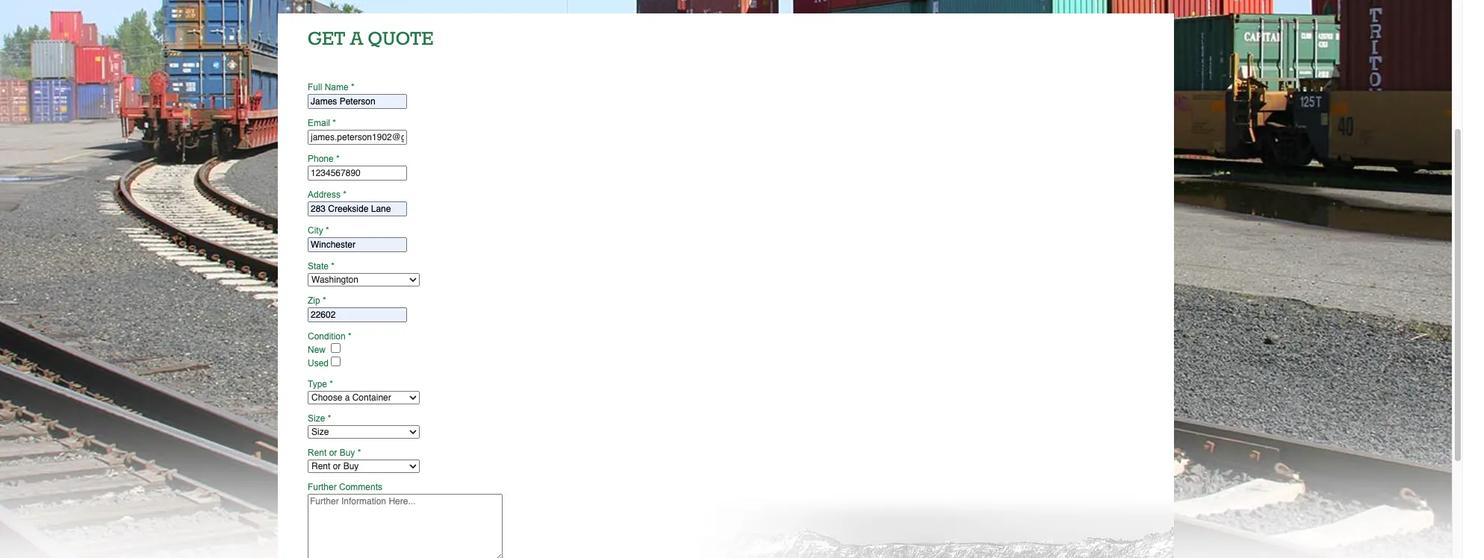 Task type: describe. For each thing, give the bounding box(es) containing it.
* for phone *
[[336, 154, 340, 164]]

address
[[308, 190, 341, 200]]

New checkbox
[[331, 344, 341, 353]]

new
[[308, 345, 331, 356]]

full
[[308, 82, 322, 93]]

condition *
[[308, 332, 352, 342]]

quote
[[368, 28, 434, 51]]

Used checkbox
[[331, 357, 341, 367]]

zip *
[[308, 296, 326, 306]]

get a quote
[[308, 28, 434, 51]]

buy
[[340, 448, 355, 459]]

rent
[[308, 448, 327, 459]]

condition
[[308, 332, 346, 342]]

comments
[[339, 483, 383, 493]]

rent or buy *
[[308, 448, 361, 459]]

* right the buy
[[358, 448, 361, 459]]

email
[[308, 118, 330, 129]]

* for type *
[[330, 380, 333, 390]]

* for email *
[[333, 118, 336, 129]]

phone *
[[308, 154, 340, 164]]

name
[[325, 82, 349, 93]]

further
[[308, 483, 337, 493]]

email *
[[308, 118, 336, 129]]

Zip text field
[[308, 308, 407, 323]]

Email  text field
[[308, 130, 407, 145]]



Task type: locate. For each thing, give the bounding box(es) containing it.
* for size *
[[328, 414, 331, 424]]

a
[[350, 28, 363, 51]]

* right the phone
[[336, 154, 340, 164]]

city *
[[308, 226, 329, 236]]

further comments
[[308, 483, 383, 493]]

* for city *
[[326, 226, 329, 236]]

Further Comments text field
[[308, 495, 503, 559]]

or
[[329, 448, 337, 459]]

state *
[[308, 262, 335, 272]]

Address text field
[[308, 202, 407, 217]]

used
[[308, 359, 331, 369]]

* for condition *
[[348, 332, 352, 342]]

zip
[[308, 296, 320, 306]]

* right the size
[[328, 414, 331, 424]]

size *
[[308, 414, 331, 424]]

get
[[308, 28, 346, 51]]

phone
[[308, 154, 334, 164]]

Full Name text field
[[308, 94, 407, 109]]

* for address *
[[343, 190, 347, 200]]

* right 'city'
[[326, 226, 329, 236]]

* right zip
[[323, 296, 326, 306]]

address *
[[308, 190, 347, 200]]

state
[[308, 262, 329, 272]]

*
[[351, 82, 355, 93], [333, 118, 336, 129], [336, 154, 340, 164], [343, 190, 347, 200], [326, 226, 329, 236], [331, 262, 335, 272], [323, 296, 326, 306], [348, 332, 352, 342], [330, 380, 333, 390], [328, 414, 331, 424], [358, 448, 361, 459]]

type
[[308, 380, 327, 390]]

* right type
[[330, 380, 333, 390]]

* right the state
[[331, 262, 335, 272]]

City text field
[[308, 238, 407, 253]]

* for zip *
[[323, 296, 326, 306]]

* right email
[[333, 118, 336, 129]]

full name *
[[308, 82, 355, 93]]

Phone text field
[[308, 166, 407, 181]]

size
[[308, 414, 325, 424]]

city
[[308, 226, 323, 236]]

* for state *
[[331, 262, 335, 272]]

type *
[[308, 380, 333, 390]]

* up address text field
[[343, 190, 347, 200]]

* down zip text box
[[348, 332, 352, 342]]

* up full name text box
[[351, 82, 355, 93]]



